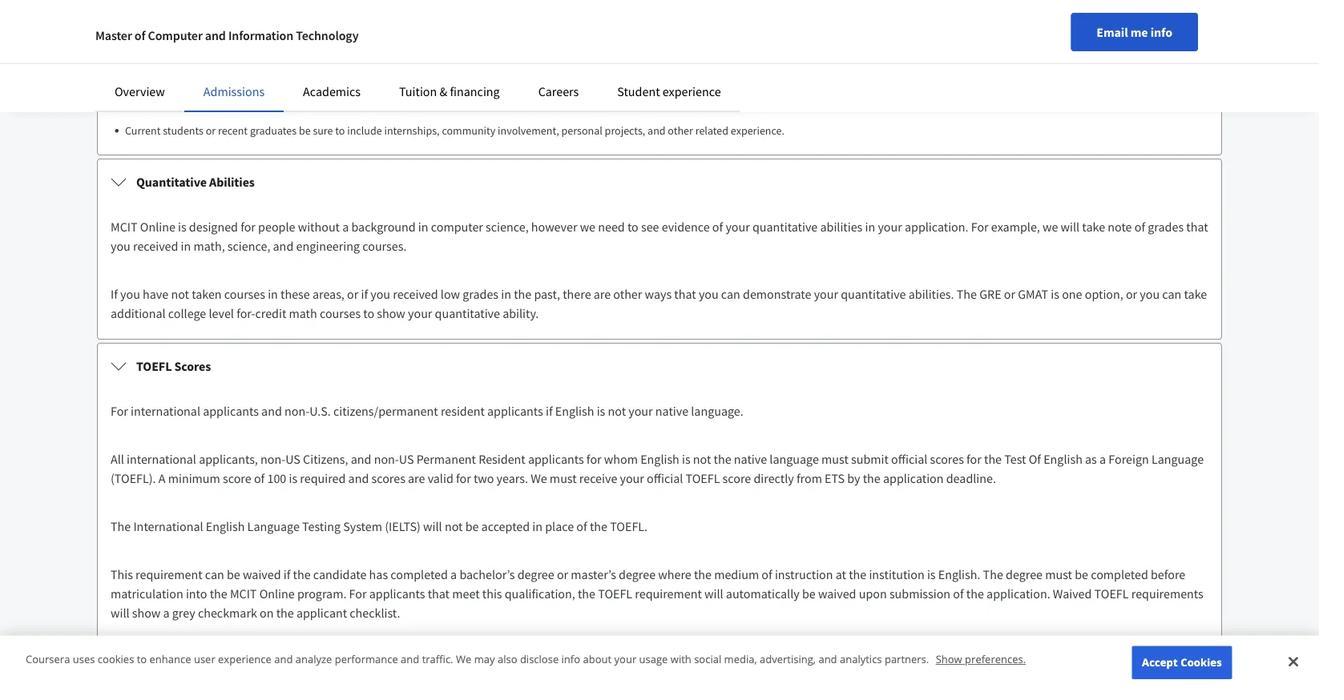 Task type: describe. For each thing, give the bounding box(es) containing it.
graduates
[[250, 123, 297, 137]]

english inside list item
[[245, 57, 279, 71]]

penn is interested in your functional job skills, breadth and depth of experience, demonstrated leadership, and any experiences with online learning. penn is more concerned with what you have learned in your positions than they are with the length of time you've been in the workplace. list item
[[125, 80, 1209, 114]]

to inside "privacy" alert dialog
[[137, 652, 147, 667]]

institution
[[869, 567, 925, 583]]

applicants up resident on the left
[[487, 403, 543, 419]]

non- up citizens,
[[285, 403, 310, 419]]

language
[[770, 451, 819, 467]]

0 horizontal spatial language
[[247, 519, 300, 535]]

your resume should be in english and 1-2 pages in length (5 pages is the maximum).
[[125, 57, 514, 71]]

social
[[694, 652, 722, 667]]

1 pages from the left
[[319, 57, 346, 71]]

online inside "mcit online is designed for people without a background in computer science, however we need to see evidence of your quantitative abilities in your application. for example, we will take note of grades that you received in math, science, and engineering courses."
[[140, 219, 175, 235]]

the international english language testing system (ielts) will not be accepted in place of the toefl.
[[111, 519, 648, 535]]

1 vertical spatial for
[[111, 403, 128, 419]]

1 horizontal spatial scores
[[930, 451, 964, 467]]

in up ability.
[[501, 286, 511, 302]]

involvement,
[[498, 123, 559, 137]]

level
[[209, 305, 234, 321]]

0 vertical spatial must
[[822, 451, 849, 467]]

be up waived
[[1075, 567, 1089, 583]]

in left place
[[533, 519, 543, 535]]

grades inside "mcit online is designed for people without a background in computer science, however we need to see evidence of your quantitative abilities in your application. for example, we will take note of grades that you received in math, science, and engineering courses."
[[1148, 219, 1184, 235]]

master of computer and information technology
[[95, 27, 359, 43]]

applicants up applicants,
[[203, 403, 259, 419]]

toefl scores button
[[98, 344, 1222, 389]]

this requirement can be waived if the candidate has completed a bachelor's degree or master's degree where the medium of instruction at the institution is english. the degree must be completed before matriculation into the mcit online program. for applicants that meet this qualification, the toefl requirement will automatically be waived upon submission of the application. waived toefl requirements will show a grey checkmark on the applicant checklist.
[[111, 567, 1204, 621]]

the down job
[[303, 98, 319, 113]]

scores
[[174, 358, 211, 374]]

be up checkmark
[[227, 567, 240, 583]]

is left more
[[843, 81, 851, 96]]

academics link
[[303, 83, 361, 99]]

grades inside if you have not taken courses in these areas, or if you received low grades in the past, there are other ways that you can demonstrate your quantitative abilities. the gre or gmat is one option, or you can take additional college level for-credit math courses to show your quantitative ability.
[[463, 286, 499, 302]]

gre
[[980, 286, 1002, 302]]

people
[[258, 219, 295, 235]]

received inside "mcit online is designed for people without a background in computer science, however we need to see evidence of your quantitative abilities in your application. for example, we will take note of grades that you received in math, science, and engineering courses."
[[133, 238, 178, 254]]

and left analytics
[[819, 652, 837, 667]]

me
[[1131, 24, 1148, 40]]

current students or recent graduates be sure to include internships, community involvement, personal projects, and other related experience. list item
[[125, 122, 1209, 139]]

the down english. on the bottom of the page
[[967, 586, 984, 602]]

internships,
[[384, 123, 440, 137]]

option,
[[1085, 286, 1124, 302]]

and inside "mcit online is designed for people without a background in computer science, however we need to see evidence of your quantitative abilities in your application. for example, we will take note of grades that you received in math, science, and engineering courses."
[[273, 238, 294, 254]]

email
[[1097, 24, 1128, 40]]

0 horizontal spatial the
[[111, 519, 131, 535]]

and up should
[[205, 27, 226, 43]]

2 horizontal spatial can
[[1163, 286, 1182, 302]]

before
[[1151, 567, 1186, 583]]

the left the toefl. at the bottom of the page
[[590, 519, 608, 535]]

non- up 100
[[261, 451, 286, 467]]

your for your resume should be in english and 1-2 pages in length (5 pages is the maximum).
[[125, 57, 146, 71]]

be left 'accepted' at the left bottom
[[465, 519, 479, 535]]

toefl inside dropdown button
[[136, 358, 172, 374]]

accept cookies button
[[1132, 646, 1232, 680]]

the down language.
[[714, 451, 732, 467]]

show inside this requirement can be waived if the candidate has completed a bachelor's degree or master's degree where the medium of instruction at the institution is english. the degree must be completed before matriculation into the mcit online program. for applicants that meet this qualification, the toefl requirement will automatically be waived upon submission of the application. waived toefl requirements will show a grey checkmark on the applicant checklist.
[[132, 605, 161, 621]]

partners.
[[885, 652, 929, 667]]

the right by on the right bottom of the page
[[863, 471, 881, 487]]

take inside "mcit online is designed for people without a background in computer science, however we need to see evidence of your quantitative abilities in your application. for example, we will take note of grades that you received in math, science, and engineering courses."
[[1082, 219, 1106, 235]]

where
[[658, 567, 692, 583]]

0 horizontal spatial courses
[[224, 286, 265, 302]]

designed
[[189, 219, 238, 235]]

your resume button
[[98, 10, 1222, 55]]

is right 100
[[289, 471, 298, 487]]

performance
[[335, 652, 398, 667]]

any
[[641, 81, 658, 96]]

0 vertical spatial requirement
[[136, 567, 203, 583]]

ways
[[645, 286, 672, 302]]

toefl scores
[[136, 358, 211, 374]]

for-
[[237, 305, 255, 321]]

if you have not taken courses in these areas, or if you received low grades in the past, there are other ways that you can demonstrate your quantitative abilities. the gre or gmat is one option, or you can take additional college level for-credit math courses to show your quantitative ability.
[[111, 286, 1207, 321]]

accepted
[[481, 519, 530, 535]]

in left computer
[[418, 219, 429, 235]]

the inside if you have not taken courses in these areas, or if you received low grades in the past, there are other ways that you can demonstrate your quantitative abilities. the gre or gmat is one option, or you can take additional college level for-credit math courses to show your quantitative ability.
[[514, 286, 532, 302]]

the right where
[[694, 567, 712, 583]]

english left as on the right
[[1044, 451, 1083, 467]]

in up 'breadth'
[[348, 57, 357, 71]]

application. inside "mcit online is designed for people without a background in computer science, however we need to see evidence of your quantitative abilities in your application. for example, we will take note of grades that you received in math, science, and engineering courses."
[[905, 219, 969, 235]]

media,
[[724, 652, 757, 667]]

college
[[168, 305, 206, 321]]

a left grey
[[163, 605, 170, 621]]

application
[[883, 471, 944, 487]]

and left the analyze
[[274, 652, 293, 667]]

candidate
[[313, 567, 367, 583]]

in up admissions link on the left of page
[[234, 57, 243, 71]]

2 pages from the left
[[403, 57, 431, 71]]

toefl right waived
[[1095, 586, 1129, 602]]

1 vertical spatial courses
[[320, 305, 361, 321]]

your resume should be in english and 1-2 pages in length (5 pages is the maximum). list item
[[125, 55, 1209, 72]]

with left what
[[932, 81, 952, 96]]

or inside list item
[[206, 123, 216, 137]]

to inside list item
[[335, 123, 345, 137]]

1 horizontal spatial length
[[359, 57, 390, 71]]

1 vertical spatial science,
[[228, 238, 270, 254]]

a
[[159, 471, 166, 487]]

time
[[210, 98, 231, 113]]

however
[[531, 219, 578, 235]]

the up checkmark
[[210, 586, 227, 602]]

recent
[[218, 123, 248, 137]]

0 horizontal spatial quantitative
[[435, 305, 500, 321]]

can inside this requirement can be waived if the candidate has completed a bachelor's degree or master's degree where the medium of instruction at the institution is english. the degree must be completed before matriculation into the mcit online program. for applicants that meet this qualification, the toefl requirement will automatically be waived upon submission of the application. waived toefl requirements will show a grey checkmark on the applicant checklist.
[[205, 567, 224, 583]]

these
[[281, 286, 310, 302]]

analyze
[[296, 652, 332, 667]]

and left depth
[[380, 81, 399, 96]]

be inside list item
[[220, 57, 232, 71]]

traffic.
[[422, 652, 453, 667]]

for international applicants and non-u.s. citizens/permanent resident applicants if english is not your native language.
[[111, 403, 744, 419]]

language.
[[691, 403, 744, 419]]

of
[[1029, 451, 1041, 467]]

will right (ielts)
[[423, 519, 442, 535]]

not inside if you have not taken courses in these areas, or if you received low grades in the past, there are other ways that you can demonstrate your quantitative abilities. the gre or gmat is one option, or you can take additional college level for-credit math courses to show your quantitative ability.
[[171, 286, 189, 302]]

academics
[[303, 83, 361, 99]]

two
[[474, 471, 494, 487]]

should
[[186, 57, 218, 71]]

about
[[583, 652, 612, 667]]

experience inside "privacy" alert dialog
[[218, 652, 272, 667]]

1 penn from the left
[[125, 81, 149, 96]]

2 we from the left
[[1043, 219, 1058, 235]]

citizens,
[[303, 451, 348, 467]]

toefl.
[[610, 519, 648, 535]]

uses
[[73, 652, 95, 667]]

not down valid
[[445, 519, 463, 535]]

community
[[442, 123, 496, 137]]

and left any at the top left of the page
[[621, 81, 639, 96]]

language inside 'all international applicants, non-us citizens, and non-us permanent resident applicants for whom english is not the native language must submit official scores for the test of english as a foreign language (toefl). a minimum score of 100 is required and scores are valid for two years. we must receive your official toefl score directly from ets by the application deadline.'
[[1152, 451, 1204, 467]]

is right whom
[[682, 451, 691, 467]]

in up credit
[[268, 286, 278, 302]]

are inside penn is interested in your functional job skills, breadth and depth of experience, demonstrated leadership, and any experiences with online learning. penn is more concerned with what you have learned in your positions than they are with the length of time you've been in the workplace.
[[1190, 81, 1205, 96]]

the inside if you have not taken courses in these areas, or if you received low grades in the past, there are other ways that you can demonstrate your quantitative abilities. the gre or gmat is one option, or you can take additional college level for-credit math courses to show your quantitative ability.
[[957, 286, 977, 302]]

toefl down master's
[[598, 586, 633, 602]]

for up deadline.
[[967, 451, 982, 467]]

student experience
[[617, 83, 721, 99]]

will inside "mcit online is designed for people without a background in computer science, however we need to see evidence of your quantitative abilities in your application. for example, we will take note of grades that you received in math, science, and engineering courses."
[[1061, 219, 1080, 235]]

preferences.
[[965, 652, 1026, 667]]

the right at
[[849, 567, 867, 583]]

or right gre
[[1004, 286, 1016, 302]]

in up time in the left of the page
[[211, 81, 219, 96]]

must inside this requirement can be waived if the candidate has completed a bachelor's degree or master's degree where the medium of instruction at the institution is english. the degree must be completed before matriculation into the mcit online program. for applicants that meet this qualification, the toefl requirement will automatically be waived upon submission of the application. waived toefl requirements will show a grey checkmark on the applicant checklist.
[[1046, 567, 1073, 583]]

instruction
[[775, 567, 833, 583]]

depth
[[401, 81, 428, 96]]

english right whom
[[641, 451, 680, 467]]

experience,
[[442, 81, 496, 96]]

the right "on" at left
[[276, 605, 294, 621]]

of right evidence
[[713, 219, 723, 235]]

of right depth
[[431, 81, 440, 96]]

in left math,
[[181, 238, 191, 254]]

for inside this requirement can be waived if the candidate has completed a bachelor's degree or master's degree where the medium of instruction at the institution is english. the degree must be completed before matriculation into the mcit online program. for applicants that meet this qualification, the toefl requirement will automatically be waived upon submission of the application. waived toefl requirements will show a grey checkmark on the applicant checklist.
[[349, 586, 367, 602]]

is inside "mcit online is designed for people without a background in computer science, however we need to see evidence of your quantitative abilities in your application. for example, we will take note of grades that you received in math, science, and engineering courses."
[[178, 219, 187, 235]]

of left time in the left of the page
[[198, 98, 207, 113]]

technology
[[296, 27, 359, 43]]

ability.
[[503, 305, 539, 321]]

in right abilities
[[865, 219, 876, 235]]

waived
[[1053, 586, 1092, 602]]

and right "required"
[[348, 471, 369, 487]]

you right option,
[[1140, 286, 1160, 302]]

of up automatically
[[762, 567, 773, 583]]

and left traffic.
[[401, 652, 419, 667]]

toefl inside 'all international applicants, non-us citizens, and non-us permanent resident applicants for whom english is not the native language must submit official scores for the test of english as a foreign language (toefl). a minimum score of 100 is required and scores are valid for two years. we must receive your official toefl score directly from ets by the application deadline.'
[[686, 471, 720, 487]]

resident
[[441, 403, 485, 419]]

for up receive
[[587, 451, 602, 467]]

current
[[125, 123, 161, 137]]

and right citizens,
[[351, 451, 372, 467]]

permanent
[[417, 451, 476, 467]]

the down master's
[[578, 586, 596, 602]]

students
[[163, 123, 204, 137]]

the left test
[[984, 451, 1002, 467]]

length inside penn is interested in your functional job skills, breadth and depth of experience, demonstrated leadership, and any experiences with online learning. penn is more concerned with what you have learned in your positions than they are with the length of time you've been in the workplace.
[[166, 98, 196, 113]]

grey
[[172, 605, 195, 621]]

computer
[[431, 219, 483, 235]]

past,
[[534, 286, 560, 302]]

you right if
[[120, 286, 140, 302]]

1 horizontal spatial official
[[891, 451, 928, 467]]

in right learned
[[1063, 81, 1072, 96]]

current students or recent graduates be sure to include internships, community involvement, personal projects, and other related experience.
[[125, 123, 785, 137]]

3 degree from the left
[[1006, 567, 1043, 583]]

all
[[111, 451, 124, 467]]

2 penn from the left
[[817, 81, 841, 96]]

show preferences. link
[[936, 652, 1026, 667]]

a inside 'all international applicants, non-us citizens, and non-us permanent resident applicants for whom english is not the native language must submit official scores for the test of english as a foreign language (toefl). a minimum score of 100 is required and scores are valid for two years. we must receive your official toefl score directly from ets by the application deadline.'
[[1100, 451, 1106, 467]]

you right the ways
[[699, 286, 719, 302]]

be down instruction
[[802, 586, 816, 602]]

projects,
[[605, 123, 646, 137]]

application. inside this requirement can be waived if the candidate has completed a bachelor's degree or master's degree where the medium of instruction at the institution is english. the degree must be completed before matriculation into the mcit online program. for applicants that meet this qualification, the toefl requirement will automatically be waived upon submission of the application. waived toefl requirements will show a grey checkmark on the applicant checklist.
[[987, 586, 1051, 602]]

1 score from the left
[[223, 471, 251, 487]]

info inside "privacy" alert dialog
[[562, 652, 580, 667]]

a up meet
[[451, 567, 457, 583]]

accept cookies
[[1142, 656, 1222, 670]]

admissions
[[203, 83, 265, 99]]

0 vertical spatial science,
[[486, 219, 529, 235]]

coursera uses cookies to enhance user experience and analyze performance and traffic. we may also disclose info about your usage with social media, advertising, and analytics partners. show preferences.
[[26, 652, 1026, 667]]

sure
[[313, 123, 333, 137]]

and inside list item
[[648, 123, 666, 137]]

than
[[1143, 81, 1164, 96]]

bachelor's
[[460, 567, 515, 583]]

in down job
[[292, 98, 301, 113]]

0 vertical spatial waived
[[243, 567, 281, 583]]

careers link
[[538, 83, 579, 99]]

overview
[[115, 83, 165, 99]]

from
[[797, 471, 822, 487]]



Task type: vqa. For each thing, say whether or not it's contained in the screenshot.
bottom questions
no



Task type: locate. For each thing, give the bounding box(es) containing it.
toefl left scores
[[136, 358, 172, 374]]

degree up qualification, on the bottom of page
[[518, 567, 554, 583]]

is up &
[[433, 57, 440, 71]]

have inside if you have not taken courses in these areas, or if you received low grades in the past, there are other ways that you can demonstrate your quantitative abilities. the gre or gmat is one option, or you can take additional college level for-credit math courses to show your quantitative ability.
[[143, 286, 168, 302]]

1 horizontal spatial courses
[[320, 305, 361, 321]]

if inside if you have not taken courses in these areas, or if you received low grades in the past, there are other ways that you can demonstrate your quantitative abilities. the gre or gmat is one option, or you can take additional college level for-credit math courses to show your quantitative ability.
[[361, 286, 368, 302]]

also
[[498, 652, 517, 667]]

0 horizontal spatial length
[[166, 98, 196, 113]]

0 vertical spatial other
[[668, 123, 693, 137]]

1 horizontal spatial for
[[349, 586, 367, 602]]

computer
[[148, 27, 203, 43]]

online
[[742, 81, 771, 96]]

or right the areas,
[[347, 286, 359, 302]]

2 vertical spatial the
[[983, 567, 1004, 583]]

2 vertical spatial for
[[349, 586, 367, 602]]

been
[[267, 98, 290, 113]]

1 vertical spatial the
[[111, 519, 131, 535]]

1 vertical spatial your
[[125, 57, 146, 71]]

with up current
[[125, 98, 146, 113]]

that inside this requirement can be waived if the candidate has completed a bachelor's degree or master's degree where the medium of instruction at the institution is english. the degree must be completed before matriculation into the mcit online program. for applicants that meet this qualification, the toefl requirement will automatically be waived upon submission of the application. waived toefl requirements will show a grey checkmark on the applicant checklist.
[[428, 586, 450, 602]]

1 horizontal spatial native
[[734, 451, 767, 467]]

us left permanent
[[399, 451, 414, 467]]

mcit down quantitative
[[111, 219, 138, 235]]

experience.
[[731, 123, 785, 137]]

are inside 'all international applicants, non-us citizens, and non-us permanent resident applicants for whom english is not the native language must submit official scores for the test of english as a foreign language (toefl). a minimum score of 100 is required and scores are valid for two years. we must receive your official toefl score directly from ets by the application deadline.'
[[408, 471, 425, 487]]

maximum).
[[460, 57, 514, 71]]

to right sure
[[335, 123, 345, 137]]

2 degree from the left
[[619, 567, 656, 583]]

courses down the areas,
[[320, 305, 361, 321]]

0 vertical spatial official
[[891, 451, 928, 467]]

2 horizontal spatial are
[[1190, 81, 1205, 96]]

2 horizontal spatial for
[[971, 219, 989, 235]]

has
[[369, 567, 388, 583]]

mcit online is designed for people without a background in computer science, however we need to see evidence of your quantitative abilities in your application. for example, we will take note of grades that you received in math, science, and engineering courses.
[[111, 219, 1209, 254]]

1 horizontal spatial that
[[674, 286, 696, 302]]

the
[[957, 286, 977, 302], [111, 519, 131, 535], [983, 567, 1004, 583]]

100
[[267, 471, 286, 487]]

2 vertical spatial quantitative
[[435, 305, 500, 321]]

will down matriculation
[[111, 605, 130, 621]]

0 vertical spatial native
[[656, 403, 689, 419]]

careers
[[538, 83, 579, 99]]

length left (5
[[359, 57, 390, 71]]

citizens/permanent
[[333, 403, 438, 419]]

abilities
[[209, 174, 255, 190]]

0 horizontal spatial requirement
[[136, 567, 203, 583]]

2 vertical spatial that
[[428, 586, 450, 602]]

1 horizontal spatial online
[[259, 586, 295, 602]]

0 vertical spatial international
[[131, 403, 200, 419]]

take inside if you have not taken courses in these areas, or if you received low grades in the past, there are other ways that you can demonstrate your quantitative abilities. the gre or gmat is one option, or you can take additional college level for-credit math courses to show your quantitative ability.
[[1184, 286, 1207, 302]]

for up all
[[111, 403, 128, 419]]

1 horizontal spatial have
[[1000, 81, 1022, 96]]

requirements
[[1132, 586, 1204, 602]]

if inside this requirement can be waived if the candidate has completed a bachelor's degree or master's degree where the medium of instruction at the institution is english. the degree must be completed before matriculation into the mcit online program. for applicants that meet this qualification, the toefl requirement will automatically be waived upon submission of the application. waived toefl requirements will show a grey checkmark on the applicant checklist.
[[284, 567, 290, 583]]

1 horizontal spatial waived
[[818, 586, 857, 602]]

requirement down where
[[635, 586, 702, 602]]

1 horizontal spatial are
[[594, 286, 611, 302]]

show
[[936, 652, 963, 667]]

1 horizontal spatial pages
[[403, 57, 431, 71]]

mcit inside "mcit online is designed for people without a background in computer science, however we need to see evidence of your quantitative abilities in your application. for example, we will take note of grades that you received in math, science, and engineering courses."
[[111, 219, 138, 235]]

1 horizontal spatial degree
[[619, 567, 656, 583]]

toefl down language.
[[686, 471, 720, 487]]

with left online
[[719, 81, 739, 96]]

info inside button
[[1151, 24, 1173, 40]]

0 horizontal spatial that
[[428, 586, 450, 602]]

with left social
[[671, 652, 692, 667]]

will down medium
[[705, 586, 724, 602]]

1 degree from the left
[[518, 567, 554, 583]]

0 horizontal spatial are
[[408, 471, 425, 487]]

1 horizontal spatial if
[[361, 286, 368, 302]]

2 horizontal spatial the
[[983, 567, 1004, 583]]

the inside your resume should be in english and 1-2 pages in length (5 pages is the maximum). list item
[[442, 57, 458, 71]]

to left see at left top
[[628, 219, 639, 235]]

1 horizontal spatial requirement
[[635, 586, 702, 602]]

1 horizontal spatial we
[[1043, 219, 1058, 235]]

or right option,
[[1126, 286, 1138, 302]]

deadline.
[[947, 471, 996, 487]]

to right cookies
[[137, 652, 147, 667]]

international up 'a'
[[127, 451, 196, 467]]

1 vertical spatial quantitative
[[841, 286, 906, 302]]

and left 1-
[[281, 57, 299, 71]]

applicants up receive
[[528, 451, 584, 467]]

you up if
[[111, 238, 130, 254]]

with inside "privacy" alert dialog
[[671, 652, 692, 667]]

student experience link
[[617, 83, 721, 99]]

your
[[222, 81, 243, 96], [1074, 81, 1095, 96], [726, 219, 750, 235], [878, 219, 902, 235], [814, 286, 838, 302], [408, 305, 432, 321], [629, 403, 653, 419], [620, 471, 644, 487], [614, 652, 637, 667]]

must left receive
[[550, 471, 577, 487]]

0 vertical spatial if
[[361, 286, 368, 302]]

2 horizontal spatial must
[[1046, 567, 1073, 583]]

test
[[1005, 451, 1026, 467]]

taken
[[192, 286, 222, 302]]

you down courses.
[[371, 286, 390, 302]]

breadth
[[341, 81, 378, 96]]

have up additional
[[143, 286, 168, 302]]

is inside this requirement can be waived if the candidate has completed a bachelor's degree or master's degree where the medium of instruction at the institution is english. the degree must be completed before matriculation into the mcit online program. for applicants that meet this qualification, the toefl requirement will automatically be waived upon submission of the application. waived toefl requirements will show a grey checkmark on the applicant checklist.
[[927, 567, 936, 583]]

of down english. on the bottom of the page
[[953, 586, 964, 602]]

0 vertical spatial mcit
[[111, 219, 138, 235]]

1 vertical spatial received
[[393, 286, 438, 302]]

0 horizontal spatial if
[[284, 567, 290, 583]]

be left sure
[[299, 123, 311, 137]]

0 horizontal spatial official
[[647, 471, 683, 487]]

mcit inside this requirement can be waived if the candidate has completed a bachelor's degree or master's degree where the medium of instruction at the institution is english. the degree must be completed before matriculation into the mcit online program. for applicants that meet this qualification, the toefl requirement will automatically be waived upon submission of the application. waived toefl requirements will show a grey checkmark on the applicant checklist.
[[230, 586, 257, 602]]

is inside if you have not taken courses in these areas, or if you received low grades in the past, there are other ways that you can demonstrate your quantitative abilities. the gre or gmat is one option, or you can take additional college level for-credit math courses to show your quantitative ability.
[[1051, 286, 1060, 302]]

and right projects,
[[648, 123, 666, 137]]

official up the application
[[891, 451, 928, 467]]

advertising,
[[760, 652, 816, 667]]

see
[[641, 219, 659, 235]]

matriculation
[[111, 586, 183, 602]]

on
[[260, 605, 274, 621]]

official up the toefl. at the bottom of the page
[[647, 471, 683, 487]]

of inside 'all international applicants, non-us citizens, and non-us permanent resident applicants for whom english is not the native language must submit official scores for the test of english as a foreign language (toefl). a minimum score of 100 is required and scores are valid for two years. we must receive your official toefl score directly from ets by the application deadline.'
[[254, 471, 265, 487]]

international down "toefl scores" at the bottom of page
[[131, 403, 200, 419]]

your for your resume
[[136, 25, 161, 41]]

of right master
[[135, 27, 145, 43]]

1 vertical spatial take
[[1184, 286, 1207, 302]]

to inside if you have not taken courses in these areas, or if you received low grades in the past, there are other ways that you can demonstrate your quantitative abilities. the gre or gmat is one option, or you can take additional college level for-credit math courses to show your quantitative ability.
[[363, 305, 374, 321]]

0 vertical spatial received
[[133, 238, 178, 254]]

grades right the note
[[1148, 219, 1184, 235]]

penn down the resume on the top left of the page
[[125, 81, 149, 96]]

1 horizontal spatial completed
[[1091, 567, 1149, 583]]

applicants inside 'all international applicants, non-us citizens, and non-us permanent resident applicants for whom english is not the native language must submit official scores for the test of english as a foreign language (toefl). a minimum score of 100 is required and scores are valid for two years. we must receive your official toefl score directly from ets by the application deadline.'
[[528, 451, 584, 467]]

tuition & financing
[[399, 83, 500, 99]]

1 vertical spatial waived
[[818, 586, 857, 602]]

not inside 'all international applicants, non-us citizens, and non-us permanent resident applicants for whom english is not the native language must submit official scores for the test of english as a foreign language (toefl). a minimum score of 100 is required and scores are valid for two years. we must receive your official toefl score directly from ets by the application deadline.'
[[693, 451, 711, 467]]

ets
[[825, 471, 845, 487]]

if
[[361, 286, 368, 302], [546, 403, 553, 419], [284, 567, 290, 583]]

0 vertical spatial length
[[359, 57, 390, 71]]

1 horizontal spatial info
[[1151, 24, 1173, 40]]

for left two
[[456, 471, 471, 487]]

program.
[[297, 586, 347, 602]]

receive
[[579, 471, 618, 487]]

without
[[298, 219, 340, 235]]

more
[[853, 81, 878, 96]]

1 vertical spatial mcit
[[230, 586, 257, 602]]

scores
[[930, 451, 964, 467], [372, 471, 406, 487]]

1 vertical spatial show
[[132, 605, 161, 621]]

are left valid
[[408, 471, 425, 487]]

1 horizontal spatial other
[[668, 123, 693, 137]]

your inside dropdown button
[[136, 25, 161, 41]]

1 vertical spatial must
[[550, 471, 577, 487]]

0 horizontal spatial must
[[550, 471, 577, 487]]

for inside "mcit online is designed for people without a background in computer science, however we need to see evidence of your quantitative abilities in your application. for example, we will take note of grades that you received in math, science, and engineering courses."
[[241, 219, 256, 235]]

online inside this requirement can be waived if the candidate has completed a bachelor's degree or master's degree where the medium of instruction at the institution is english. the degree must be completed before matriculation into the mcit online program. for applicants that meet this qualification, the toefl requirement will automatically be waived upon submission of the application. waived toefl requirements will show a grey checkmark on the applicant checklist.
[[259, 586, 295, 602]]

must
[[822, 451, 849, 467], [550, 471, 577, 487], [1046, 567, 1073, 583]]

u.s.
[[310, 403, 331, 419]]

2 completed from the left
[[1091, 567, 1149, 583]]

1 horizontal spatial show
[[377, 305, 406, 321]]

info left "about"
[[562, 652, 580, 667]]

2 horizontal spatial quantitative
[[841, 286, 906, 302]]

0 horizontal spatial mcit
[[111, 219, 138, 235]]

overview link
[[115, 83, 165, 99]]

1 vertical spatial other
[[614, 286, 642, 302]]

include
[[347, 123, 382, 137]]

applicants
[[203, 403, 259, 419], [487, 403, 543, 419], [528, 451, 584, 467], [369, 586, 425, 602]]

grades right the low
[[463, 286, 499, 302]]

1 horizontal spatial can
[[721, 286, 741, 302]]

for inside "mcit online is designed for people without a background in computer science, however we need to see evidence of your quantitative abilities in your application. for example, we will take note of grades that you received in math, science, and engineering courses."
[[971, 219, 989, 235]]

your inside "privacy" alert dialog
[[614, 652, 637, 667]]

privacy alert dialog
[[0, 636, 1319, 693]]

0 vertical spatial the
[[957, 286, 977, 302]]

quantitative left abilities.
[[841, 286, 906, 302]]

learned
[[1025, 81, 1060, 96]]

0 vertical spatial take
[[1082, 219, 1106, 235]]

positions
[[1097, 81, 1141, 96]]

0 horizontal spatial show
[[132, 605, 161, 621]]

language
[[1152, 451, 1204, 467], [247, 519, 300, 535]]

language right foreign
[[1152, 451, 1204, 467]]

0 vertical spatial language
[[1152, 451, 1204, 467]]

be inside list item
[[299, 123, 311, 137]]

1 vertical spatial that
[[674, 286, 696, 302]]

online up "on" at left
[[259, 586, 295, 602]]

pages
[[319, 57, 346, 71], [403, 57, 431, 71]]

submit
[[851, 451, 889, 467]]

0 horizontal spatial score
[[223, 471, 251, 487]]

applicants inside this requirement can be waived if the candidate has completed a bachelor's degree or master's degree where the medium of instruction at the institution is english. the degree must be completed before matriculation into the mcit online program. for applicants that meet this qualification, the toefl requirement will automatically be waived upon submission of the application. waived toefl requirements will show a grey checkmark on the applicant checklist.
[[369, 586, 425, 602]]

this
[[111, 567, 133, 583]]

0 horizontal spatial native
[[656, 403, 689, 419]]

1 horizontal spatial grades
[[1148, 219, 1184, 235]]

1 horizontal spatial application.
[[987, 586, 1051, 602]]

with
[[719, 81, 739, 96], [932, 81, 952, 96], [125, 98, 146, 113], [671, 652, 692, 667]]

abilities
[[820, 219, 863, 235]]

your inside 'all international applicants, non-us citizens, and non-us permanent resident applicants for whom english is not the native language must submit official scores for the test of english as a foreign language (toefl). a minimum score of 100 is required and scores are valid for two years. we must receive your official toefl score directly from ets by the application deadline.'
[[620, 471, 644, 487]]

list
[[117, 55, 1209, 139]]

(5
[[392, 57, 401, 71]]

you inside "mcit online is designed for people without a background in computer science, however we need to see evidence of your quantitative abilities in your application. for example, we will take note of grades that you received in math, science, and engineering courses."
[[111, 238, 130, 254]]

0 vertical spatial grades
[[1148, 219, 1184, 235]]

0 vertical spatial application.
[[905, 219, 969, 235]]

accept
[[1142, 656, 1178, 670]]

and left u.s. on the bottom left of page
[[261, 403, 282, 419]]

not down language.
[[693, 451, 711, 467]]

the inside this requirement can be waived if the candidate has completed a bachelor's degree or master's degree where the medium of instruction at the institution is english. the degree must be completed before matriculation into the mcit online program. for applicants that meet this qualification, the toefl requirement will automatically be waived upon submission of the application. waived toefl requirements will show a grey checkmark on the applicant checklist.
[[983, 567, 1004, 583]]

experiences
[[661, 81, 717, 96]]

to
[[335, 123, 345, 137], [628, 219, 639, 235], [363, 305, 374, 321], [137, 652, 147, 667]]

we inside 'all international applicants, non-us citizens, and non-us permanent resident applicants for whom english is not the native language must submit official scores for the test of english as a foreign language (toefl). a minimum score of 100 is required and scores are valid for two years. we must receive your official toefl score directly from ets by the application deadline.'
[[531, 471, 547, 487]]

to inside "mcit online is designed for people without a background in computer science, however we need to see evidence of your quantitative abilities in your application. for example, we will take note of grades that you received in math, science, and engineering courses."
[[628, 219, 639, 235]]

courses.
[[363, 238, 407, 254]]

medium
[[714, 567, 759, 583]]

scores up deadline.
[[930, 451, 964, 467]]

1 us from the left
[[286, 451, 301, 467]]

for left people
[[241, 219, 256, 235]]

pages right (5
[[403, 57, 431, 71]]

international
[[131, 403, 200, 419], [127, 451, 196, 467]]

us
[[286, 451, 301, 467], [399, 451, 414, 467]]

that inside "mcit online is designed for people without a background in computer science, however we need to see evidence of your quantitative abilities in your application. for example, we will take note of grades that you received in math, science, and engineering courses."
[[1187, 219, 1209, 235]]

they
[[1167, 81, 1187, 96]]

online
[[140, 219, 175, 235], [259, 586, 295, 602]]

international inside 'all international applicants, non-us citizens, and non-us permanent resident applicants for whom english is not the native language must submit official scores for the test of english as a foreign language (toefl). a minimum score of 100 is required and scores are valid for two years. we must receive your official toefl score directly from ets by the application deadline.'
[[127, 451, 196, 467]]

1 horizontal spatial us
[[399, 451, 414, 467]]

english right international
[[206, 519, 245, 535]]

of right the note
[[1135, 219, 1146, 235]]

completed
[[391, 567, 448, 583], [1091, 567, 1149, 583]]

2
[[311, 57, 316, 71]]

will left the note
[[1061, 219, 1080, 235]]

you've
[[233, 98, 264, 113]]

upon
[[859, 586, 887, 602]]

a right as on the right
[[1100, 451, 1106, 467]]

2 horizontal spatial if
[[546, 403, 553, 419]]

is up whom
[[597, 403, 605, 419]]

received inside if you have not taken courses in these areas, or if you received low grades in the past, there are other ways that you can demonstrate your quantitative abilities. the gre or gmat is one option, or you can take additional college level for-credit math courses to show your quantitative ability.
[[393, 286, 438, 302]]

0 vertical spatial for
[[971, 219, 989, 235]]

one
[[1062, 286, 1083, 302]]

0 horizontal spatial science,
[[228, 238, 270, 254]]

1 completed from the left
[[391, 567, 448, 583]]

your resume
[[136, 25, 208, 41]]

length down interested in the top left of the page
[[166, 98, 196, 113]]

be right should
[[220, 57, 232, 71]]

other inside list item
[[668, 123, 693, 137]]

native inside 'all international applicants, non-us citizens, and non-us permanent resident applicants for whom english is not the native language must submit official scores for the test of english as a foreign language (toefl). a minimum score of 100 is required and scores are valid for two years. we must receive your official toefl score directly from ets by the application deadline.'
[[734, 451, 767, 467]]

other inside if you have not taken courses in these areas, or if you received low grades in the past, there are other ways that you can demonstrate your quantitative abilities. the gre or gmat is one option, or you can take additional college level for-credit math courses to show your quantitative ability.
[[614, 286, 642, 302]]

1 vertical spatial international
[[127, 451, 196, 467]]

1 horizontal spatial the
[[957, 286, 977, 302]]

received left math,
[[133, 238, 178, 254]]

is left designed
[[178, 219, 187, 235]]

score left the directly
[[723, 471, 751, 487]]

us up 100
[[286, 451, 301, 467]]

0 vertical spatial that
[[1187, 219, 1209, 235]]

of right place
[[577, 519, 587, 535]]

2 vertical spatial if
[[284, 567, 290, 583]]

1 vertical spatial have
[[143, 286, 168, 302]]

0 vertical spatial quantitative
[[753, 219, 818, 235]]

have inside penn is interested in your functional job skills, breadth and depth of experience, demonstrated leadership, and any experiences with online learning. penn is more concerned with what you have learned in your positions than they are with the length of time you've been in the workplace.
[[1000, 81, 1022, 96]]

show inside if you have not taken courses in these areas, or if you received low grades in the past, there are other ways that you can demonstrate your quantitative abilities. the gre or gmat is one option, or you can take additional college level for-credit math courses to show your quantitative ability.
[[377, 305, 406, 321]]

example,
[[991, 219, 1040, 235]]

by
[[848, 471, 861, 487]]

demonstrated
[[498, 81, 565, 96]]

international for for
[[131, 403, 200, 419]]

0 vertical spatial experience
[[663, 83, 721, 99]]

required
[[300, 471, 346, 487]]

2 us from the left
[[399, 451, 414, 467]]

abilities.
[[909, 286, 954, 302]]

1 we from the left
[[580, 219, 596, 235]]

we
[[580, 219, 596, 235], [1043, 219, 1058, 235]]

0 horizontal spatial us
[[286, 451, 301, 467]]

usage
[[639, 652, 668, 667]]

resident
[[479, 451, 526, 467]]

the up current
[[148, 98, 163, 113]]

your inside list item
[[125, 57, 146, 71]]

1 vertical spatial language
[[247, 519, 300, 535]]

0 horizontal spatial application.
[[905, 219, 969, 235]]

non- down citizens/permanent
[[374, 451, 399, 467]]

are inside if you have not taken courses in these areas, or if you received low grades in the past, there are other ways that you can demonstrate your quantitative abilities. the gre or gmat is one option, or you can take additional college level for-credit math courses to show your quantitative ability.
[[594, 286, 611, 302]]

0 vertical spatial show
[[377, 305, 406, 321]]

1 horizontal spatial language
[[1152, 451, 1204, 467]]

of left 100
[[254, 471, 265, 487]]

workplace.
[[321, 98, 373, 113]]

you inside penn is interested in your functional job skills, breadth and depth of experience, demonstrated leadership, and any experiences with online learning. penn is more concerned with what you have learned in your positions than they are with the length of time you've been in the workplace.
[[980, 81, 998, 96]]

0 vertical spatial online
[[140, 219, 175, 235]]

0 horizontal spatial pages
[[319, 57, 346, 71]]

learning.
[[774, 81, 815, 96]]

1 vertical spatial official
[[647, 471, 683, 487]]

we left may
[[456, 652, 472, 667]]

quantitative
[[136, 174, 207, 190]]

list containing your resume should be in english and 1-2 pages in length (5 pages is the maximum).
[[117, 55, 1209, 139]]

we right "example,"
[[1043, 219, 1058, 235]]

international for all
[[127, 451, 196, 467]]

is down the resume on the top left of the page
[[151, 81, 159, 96]]

a up engineering
[[342, 219, 349, 235]]

1 vertical spatial we
[[456, 652, 472, 667]]

we inside "privacy" alert dialog
[[456, 652, 472, 667]]

show down matriculation
[[132, 605, 161, 621]]

english.
[[939, 567, 981, 583]]

into
[[186, 586, 207, 602]]

what
[[955, 81, 978, 96]]

that left meet
[[428, 586, 450, 602]]

or inside this requirement can be waived if the candidate has completed a bachelor's degree or master's degree where the medium of instruction at the institution is english. the degree must be completed before matriculation into the mcit online program. for applicants that meet this qualification, the toefl requirement will automatically be waived upon submission of the application. waived toefl requirements will show a grey checkmark on the applicant checklist.
[[557, 567, 568, 583]]

quantitative inside "mcit online is designed for people without a background in computer science, however we need to see evidence of your quantitative abilities in your application. for example, we will take note of grades that you received in math, science, and engineering courses."
[[753, 219, 818, 235]]

1-
[[302, 57, 311, 71]]

can left demonstrate
[[721, 286, 741, 302]]

0 vertical spatial we
[[531, 471, 547, 487]]

disclose
[[520, 652, 559, 667]]

1 horizontal spatial quantitative
[[753, 219, 818, 235]]

0 horizontal spatial scores
[[372, 471, 406, 487]]

that inside if you have not taken courses in these areas, or if you received low grades in the past, there are other ways that you can demonstrate your quantitative abilities. the gre or gmat is one option, or you can take additional college level for-credit math courses to show your quantitative ability.
[[674, 286, 696, 302]]

there
[[563, 286, 591, 302]]

can right option,
[[1163, 286, 1182, 302]]

2 vertical spatial must
[[1046, 567, 1073, 583]]

english up receive
[[555, 403, 594, 419]]

we left need
[[580, 219, 596, 235]]

a inside "mcit online is designed for people without a background in computer science, however we need to see evidence of your quantitative abilities in your application. for example, we will take note of grades that you received in math, science, and engineering courses."
[[342, 219, 349, 235]]

is up submission
[[927, 567, 936, 583]]

interested
[[161, 81, 208, 96]]

the up program.
[[293, 567, 311, 583]]

this
[[482, 586, 502, 602]]

additional
[[111, 305, 166, 321]]

1 vertical spatial are
[[594, 286, 611, 302]]

2 score from the left
[[723, 471, 751, 487]]

0 horizontal spatial can
[[205, 567, 224, 583]]

1 vertical spatial experience
[[218, 652, 272, 667]]

0 horizontal spatial have
[[143, 286, 168, 302]]

that right the ways
[[674, 286, 696, 302]]

not up whom
[[608, 403, 626, 419]]

as
[[1085, 451, 1097, 467]]

that right the note
[[1187, 219, 1209, 235]]



